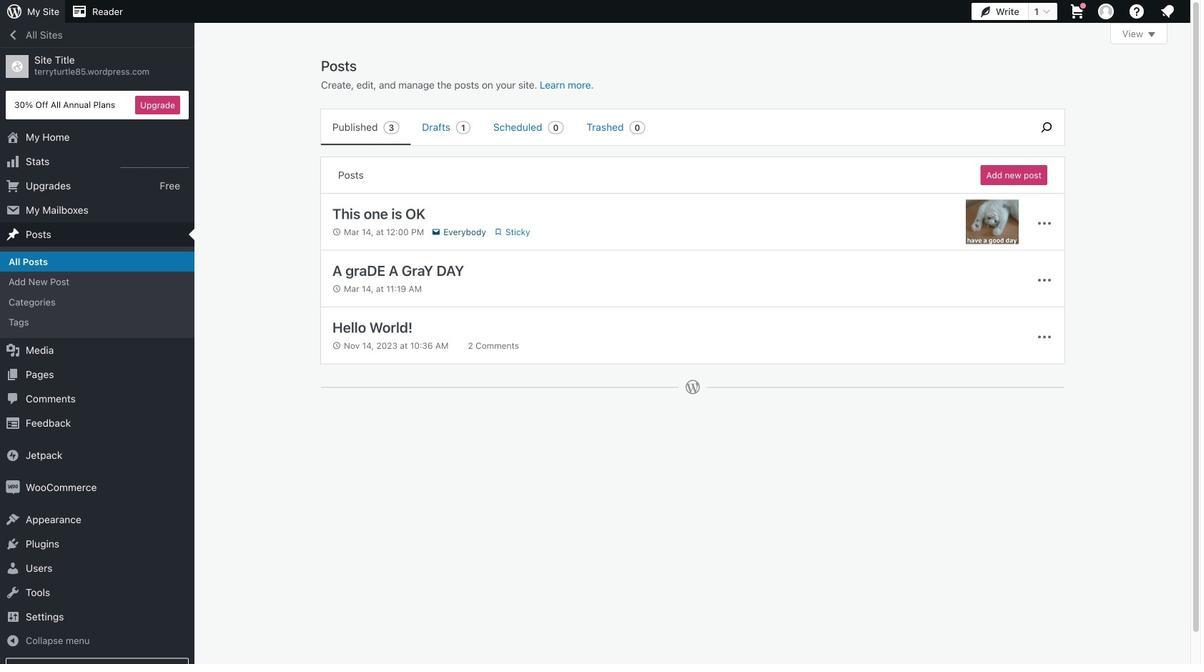 Task type: describe. For each thing, give the bounding box(es) containing it.
highest hourly views 0 image
[[121, 159, 189, 168]]

1 toggle menu image from the top
[[1036, 215, 1054, 232]]

1 img image from the top
[[6, 448, 20, 463]]

my shopping cart image
[[1069, 3, 1086, 20]]



Task type: locate. For each thing, give the bounding box(es) containing it.
None search field
[[1029, 109, 1065, 145]]

1 vertical spatial img image
[[6, 480, 20, 495]]

2 img image from the top
[[6, 480, 20, 495]]

main content
[[320, 23, 1168, 410]]

toggle menu image
[[1036, 215, 1054, 232], [1036, 272, 1054, 289]]

my profile image
[[1099, 4, 1114, 19]]

1 vertical spatial toggle menu image
[[1036, 272, 1054, 289]]

open search image
[[1029, 119, 1065, 136]]

toggle menu image
[[1036, 329, 1054, 346]]

img image
[[6, 448, 20, 463], [6, 480, 20, 495]]

menu
[[321, 109, 1022, 145]]

0 vertical spatial img image
[[6, 448, 20, 463]]

2 toggle menu image from the top
[[1036, 272, 1054, 289]]

0 vertical spatial toggle menu image
[[1036, 215, 1054, 232]]

closed image
[[1149, 32, 1156, 37]]

help image
[[1129, 3, 1146, 20]]

manage your notifications image
[[1159, 3, 1177, 20]]



Task type: vqa. For each thing, say whether or not it's contained in the screenshot.
Search search box
no



